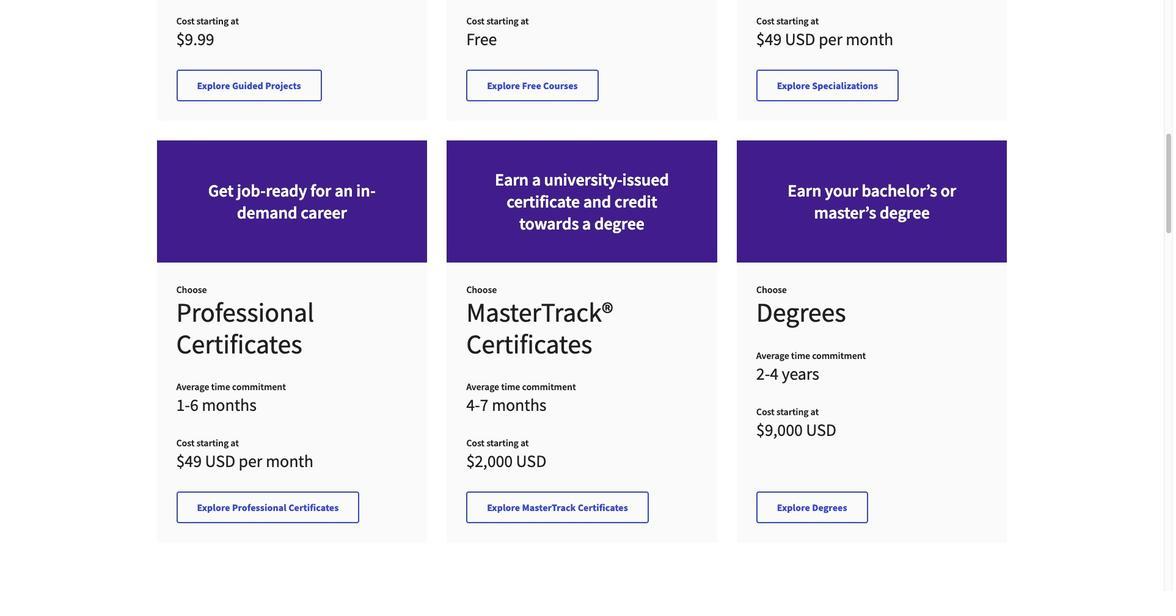 Task type: describe. For each thing, give the bounding box(es) containing it.
0 horizontal spatial per
[[239, 450, 262, 472]]

for
[[310, 180, 331, 202]]

degree inside earn a university-issued certificate and credit towards a degree
[[594, 213, 645, 235]]

explore guided projects button
[[176, 70, 322, 102]]

or
[[941, 180, 956, 202]]

average time commitment 4-7 months
[[466, 381, 576, 416]]

explore degrees
[[777, 502, 847, 514]]

7
[[480, 394, 488, 416]]

usd for mastertrack® certificates
[[516, 450, 546, 472]]

explore free courses button
[[466, 70, 599, 102]]

choose professional certificates
[[176, 284, 314, 361]]

cost inside cost starting at $2,000 usd
[[466, 437, 485, 449]]

cost inside the cost starting at free
[[466, 15, 485, 27]]

explore professional certificates link
[[176, 492, 360, 524]]

0 horizontal spatial $49
[[176, 450, 202, 472]]

2-
[[756, 363, 770, 385]]

career
[[301, 202, 347, 224]]

average for professional certificates
[[176, 381, 209, 393]]

1 vertical spatial cost starting at $49 usd per month
[[176, 437, 313, 472]]

months for mastertrack® certificates
[[492, 394, 547, 416]]

explore for explore guided projects
[[197, 80, 230, 92]]

professional for choose professional certificates
[[176, 296, 314, 330]]

time for degrees
[[791, 349, 810, 361]]

explore mastertrack certificates
[[487, 502, 628, 514]]

average for mastertrack® certificates
[[466, 381, 499, 393]]

usd for professional certificates
[[205, 450, 235, 472]]

degrees for choose degrees
[[756, 296, 846, 330]]

explore free courses link
[[466, 70, 599, 102]]

explore specializations button
[[756, 70, 899, 102]]

years
[[782, 363, 819, 385]]

starting inside the cost starting at free
[[486, 15, 519, 27]]

explore degrees link
[[756, 492, 868, 524]]

explore free courses
[[487, 80, 578, 92]]

explore for explore degrees
[[777, 502, 810, 514]]

choose for mastertrack® certificates
[[466, 284, 497, 296]]

earn for degrees
[[788, 180, 822, 202]]

1-
[[176, 394, 190, 416]]

explore for explore specializations
[[777, 80, 810, 92]]

at inside cost starting at $2,000 usd
[[521, 437, 529, 449]]

demand
[[237, 202, 297, 224]]

certificates for choose professional certificates
[[176, 327, 302, 361]]

choose for degrees
[[756, 284, 787, 296]]

1 vertical spatial a
[[582, 213, 591, 235]]

$9,000
[[756, 419, 803, 441]]

choose degrees
[[756, 284, 846, 330]]

usd for degrees
[[806, 419, 836, 441]]

courses
[[543, 80, 578, 92]]

commitment for degrees
[[812, 349, 866, 361]]

cost starting at $9,000 usd
[[756, 405, 836, 441]]

an
[[335, 180, 353, 202]]

explore specializations
[[777, 80, 878, 92]]

starting inside cost starting at $2,000 usd
[[486, 437, 519, 449]]

cost starting at $9.99
[[176, 15, 239, 50]]

cost starting at $2,000 usd
[[466, 437, 546, 472]]

specializations
[[812, 80, 878, 92]]

starting inside cost starting at $9.99
[[196, 15, 229, 27]]

0 vertical spatial per
[[819, 28, 842, 50]]

$9.99
[[176, 28, 214, 50]]

certificates for explore mastertrack certificates
[[578, 502, 628, 514]]

time for professional certificates
[[211, 381, 230, 393]]

explore mastertrack certificates button
[[466, 492, 649, 524]]

in-
[[356, 180, 376, 202]]

average for degrees
[[756, 349, 789, 361]]

bachelor's
[[862, 180, 937, 202]]

professional for explore professional certificates
[[232, 502, 286, 514]]



Task type: vqa. For each thing, say whether or not it's contained in the screenshot.


Task type: locate. For each thing, give the bounding box(es) containing it.
1 horizontal spatial months
[[492, 394, 547, 416]]

2 horizontal spatial choose
[[756, 284, 787, 296]]

average
[[756, 349, 789, 361], [176, 381, 209, 393], [466, 381, 499, 393]]

time inside average time commitment 4-7 months
[[501, 381, 520, 393]]

0 horizontal spatial earn
[[495, 169, 529, 191]]

choose inside choose mastertrack® certificates
[[466, 284, 497, 296]]

cost starting at free
[[466, 15, 529, 50]]

earn left the your
[[788, 180, 822, 202]]

explore for explore mastertrack certificates
[[487, 502, 520, 514]]

choose for professional certificates
[[176, 284, 207, 296]]

guided
[[232, 80, 263, 92]]

0 horizontal spatial months
[[202, 394, 257, 416]]

degree inside earn your bachelor's or master's degree
[[880, 202, 930, 224]]

0 horizontal spatial choose
[[176, 284, 207, 296]]

earn a university-issued certificate and credit towards a degree
[[495, 169, 669, 235]]

starting inside cost starting at $9,000 usd
[[777, 405, 809, 418]]

0 vertical spatial free
[[466, 28, 497, 50]]

0 horizontal spatial degree
[[594, 213, 645, 235]]

time for mastertrack® certificates
[[501, 381, 520, 393]]

months inside average time commitment 1-6 months
[[202, 394, 257, 416]]

3 choose from the left
[[756, 284, 787, 296]]

4
[[770, 363, 779, 385]]

certificates inside choose professional certificates
[[176, 327, 302, 361]]

choose inside the choose degrees
[[756, 284, 787, 296]]

0 vertical spatial degrees
[[756, 296, 846, 330]]

explore degrees button
[[756, 492, 868, 524]]

mastertrack
[[522, 502, 576, 514]]

0 vertical spatial $49
[[756, 28, 782, 50]]

0 vertical spatial cost starting at $49 usd per month
[[756, 15, 893, 50]]

university-
[[544, 169, 622, 191]]

earn for mastertrack®
[[495, 169, 529, 191]]

explore professional certificates button
[[176, 492, 360, 524]]

mastertrack®
[[466, 296, 613, 330]]

explore for explore professional certificates
[[197, 502, 230, 514]]

earn up towards
[[495, 169, 529, 191]]

$49
[[756, 28, 782, 50], [176, 450, 202, 472]]

certificates inside button
[[289, 502, 339, 514]]

months inside average time commitment 4-7 months
[[492, 394, 547, 416]]

0 horizontal spatial time
[[211, 381, 230, 393]]

degrees
[[756, 296, 846, 330], [812, 502, 847, 514]]

average inside average time commitment 4-7 months
[[466, 381, 499, 393]]

commitment for mastertrack® certificates
[[522, 381, 576, 393]]

months right 7
[[492, 394, 547, 416]]

starting
[[196, 15, 229, 27], [486, 15, 519, 27], [777, 15, 809, 27], [777, 405, 809, 418], [196, 437, 229, 449], [486, 437, 519, 449]]

0 horizontal spatial free
[[466, 28, 497, 50]]

and
[[583, 191, 611, 213]]

1 horizontal spatial month
[[846, 28, 893, 50]]

cost
[[176, 15, 195, 27], [466, 15, 485, 27], [756, 15, 775, 27], [756, 405, 775, 418], [176, 437, 195, 449], [466, 437, 485, 449]]

credit
[[615, 191, 657, 213]]

1 horizontal spatial cost starting at $49 usd per month
[[756, 15, 893, 50]]

projects
[[265, 80, 301, 92]]

get
[[208, 180, 234, 202]]

cost starting at $49 usd per month
[[756, 15, 893, 50], [176, 437, 313, 472]]

0 horizontal spatial month
[[266, 450, 313, 472]]

commitment inside average time commitment 2-4 years
[[812, 349, 866, 361]]

certificate
[[507, 191, 580, 213]]

commitment for professional certificates
[[232, 381, 286, 393]]

choose
[[176, 284, 207, 296], [466, 284, 497, 296], [756, 284, 787, 296]]

months right 6
[[202, 394, 257, 416]]

2 horizontal spatial commitment
[[812, 349, 866, 361]]

your
[[825, 180, 858, 202]]

month up specializations
[[846, 28, 893, 50]]

average inside average time commitment 1-6 months
[[176, 381, 209, 393]]

degree left or
[[880, 202, 930, 224]]

earn inside earn your bachelor's or master's degree
[[788, 180, 822, 202]]

towards
[[519, 213, 579, 235]]

get job-ready for an in- demand career
[[208, 180, 376, 224]]

1 months from the left
[[202, 394, 257, 416]]

1 horizontal spatial $49
[[756, 28, 782, 50]]

degrees inside 'explore degrees' button
[[812, 502, 847, 514]]

2 months from the left
[[492, 394, 547, 416]]

free
[[466, 28, 497, 50], [522, 80, 541, 92]]

0 horizontal spatial a
[[532, 169, 541, 191]]

1 horizontal spatial time
[[501, 381, 520, 393]]

0 vertical spatial a
[[532, 169, 541, 191]]

certificates for choose mastertrack® certificates
[[466, 327, 592, 361]]

earn your bachelor's or master's degree
[[788, 180, 956, 224]]

4-
[[466, 394, 480, 416]]

certificates for explore professional certificates
[[289, 502, 339, 514]]

usd inside cost starting at $2,000 usd
[[516, 450, 546, 472]]

choose inside choose professional certificates
[[176, 284, 207, 296]]

explore inside 'button'
[[777, 80, 810, 92]]

1 horizontal spatial free
[[522, 80, 541, 92]]

month
[[846, 28, 893, 50], [266, 450, 313, 472]]

a
[[532, 169, 541, 191], [582, 213, 591, 235]]

free inside button
[[522, 80, 541, 92]]

1 vertical spatial $49
[[176, 450, 202, 472]]

0 horizontal spatial cost starting at $49 usd per month
[[176, 437, 313, 472]]

2 horizontal spatial time
[[791, 349, 810, 361]]

0 horizontal spatial commitment
[[232, 381, 286, 393]]

1 vertical spatial free
[[522, 80, 541, 92]]

1 horizontal spatial per
[[819, 28, 842, 50]]

job-
[[237, 180, 266, 202]]

explore specializations link
[[756, 70, 899, 102]]

explore
[[197, 80, 230, 92], [487, 80, 520, 92], [777, 80, 810, 92], [197, 502, 230, 514], [487, 502, 520, 514], [777, 502, 810, 514]]

explore mastertrack certificates link
[[466, 492, 649, 524]]

$2,000
[[466, 450, 513, 472]]

6
[[190, 394, 198, 416]]

average inside average time commitment 2-4 years
[[756, 349, 789, 361]]

certificates inside choose mastertrack® certificates
[[466, 327, 592, 361]]

choose mastertrack® certificates
[[466, 284, 613, 361]]

free inside the cost starting at free
[[466, 28, 497, 50]]

at inside cost starting at $9.99
[[231, 15, 239, 27]]

1 horizontal spatial choose
[[466, 284, 497, 296]]

0 vertical spatial month
[[846, 28, 893, 50]]

explore professional certificates
[[197, 502, 339, 514]]

certificates
[[176, 327, 302, 361], [466, 327, 592, 361], [289, 502, 339, 514], [578, 502, 628, 514]]

1 vertical spatial per
[[239, 450, 262, 472]]

certificates inside "button"
[[578, 502, 628, 514]]

usd inside cost starting at $9,000 usd
[[806, 419, 836, 441]]

1 horizontal spatial average
[[466, 381, 499, 393]]

usd
[[785, 28, 815, 50], [806, 419, 836, 441], [205, 450, 235, 472], [516, 450, 546, 472]]

average up '4' on the bottom
[[756, 349, 789, 361]]

professional
[[176, 296, 314, 330], [232, 502, 286, 514]]

earn
[[495, 169, 529, 191], [788, 180, 822, 202]]

at inside cost starting at $9,000 usd
[[811, 405, 819, 418]]

cost inside cost starting at $9,000 usd
[[756, 405, 775, 418]]

explore for explore free courses
[[487, 80, 520, 92]]

earn inside earn a university-issued certificate and credit towards a degree
[[495, 169, 529, 191]]

ready
[[266, 180, 307, 202]]

professional inside button
[[232, 502, 286, 514]]

at inside the cost starting at free
[[521, 15, 529, 27]]

explore guided projects link
[[176, 70, 322, 102]]

1 vertical spatial month
[[266, 450, 313, 472]]

explore guided projects
[[197, 80, 301, 92]]

0 horizontal spatial average
[[176, 381, 209, 393]]

per
[[819, 28, 842, 50], [239, 450, 262, 472]]

time
[[791, 349, 810, 361], [211, 381, 230, 393], [501, 381, 520, 393]]

degrees for explore degrees
[[812, 502, 847, 514]]

months for professional certificates
[[202, 394, 257, 416]]

average time commitment 2-4 years
[[756, 349, 866, 385]]

explore inside "button"
[[487, 502, 520, 514]]

0 vertical spatial professional
[[176, 296, 314, 330]]

at
[[231, 15, 239, 27], [521, 15, 529, 27], [811, 15, 819, 27], [811, 405, 819, 418], [231, 437, 239, 449], [521, 437, 529, 449]]

degree
[[880, 202, 930, 224], [594, 213, 645, 235]]

2 horizontal spatial average
[[756, 349, 789, 361]]

issued
[[622, 169, 669, 191]]

time inside average time commitment 2-4 years
[[791, 349, 810, 361]]

2 choose from the left
[[466, 284, 497, 296]]

1 horizontal spatial a
[[582, 213, 591, 235]]

1 horizontal spatial degree
[[880, 202, 930, 224]]

average up 7
[[466, 381, 499, 393]]

per up the explore professional certificates link
[[239, 450, 262, 472]]

a right towards
[[582, 213, 591, 235]]

per up the explore specializations
[[819, 28, 842, 50]]

a up towards
[[532, 169, 541, 191]]

average up 6
[[176, 381, 209, 393]]

time inside average time commitment 1-6 months
[[211, 381, 230, 393]]

1 choose from the left
[[176, 284, 207, 296]]

1 horizontal spatial earn
[[788, 180, 822, 202]]

commitment inside average time commitment 1-6 months
[[232, 381, 286, 393]]

cost starting at $49 usd per month down average time commitment 1-6 months
[[176, 437, 313, 472]]

cost inside cost starting at $9.99
[[176, 15, 195, 27]]

months
[[202, 394, 257, 416], [492, 394, 547, 416]]

1 vertical spatial degrees
[[812, 502, 847, 514]]

degree down 'issued'
[[594, 213, 645, 235]]

commitment inside average time commitment 4-7 months
[[522, 381, 576, 393]]

commitment
[[812, 349, 866, 361], [232, 381, 286, 393], [522, 381, 576, 393]]

1 vertical spatial professional
[[232, 502, 286, 514]]

month up the explore professional certificates link
[[266, 450, 313, 472]]

cost starting at $49 usd per month up the explore specializations
[[756, 15, 893, 50]]

1 horizontal spatial commitment
[[522, 381, 576, 393]]

master's
[[814, 202, 876, 224]]

average time commitment 1-6 months
[[176, 381, 286, 416]]



